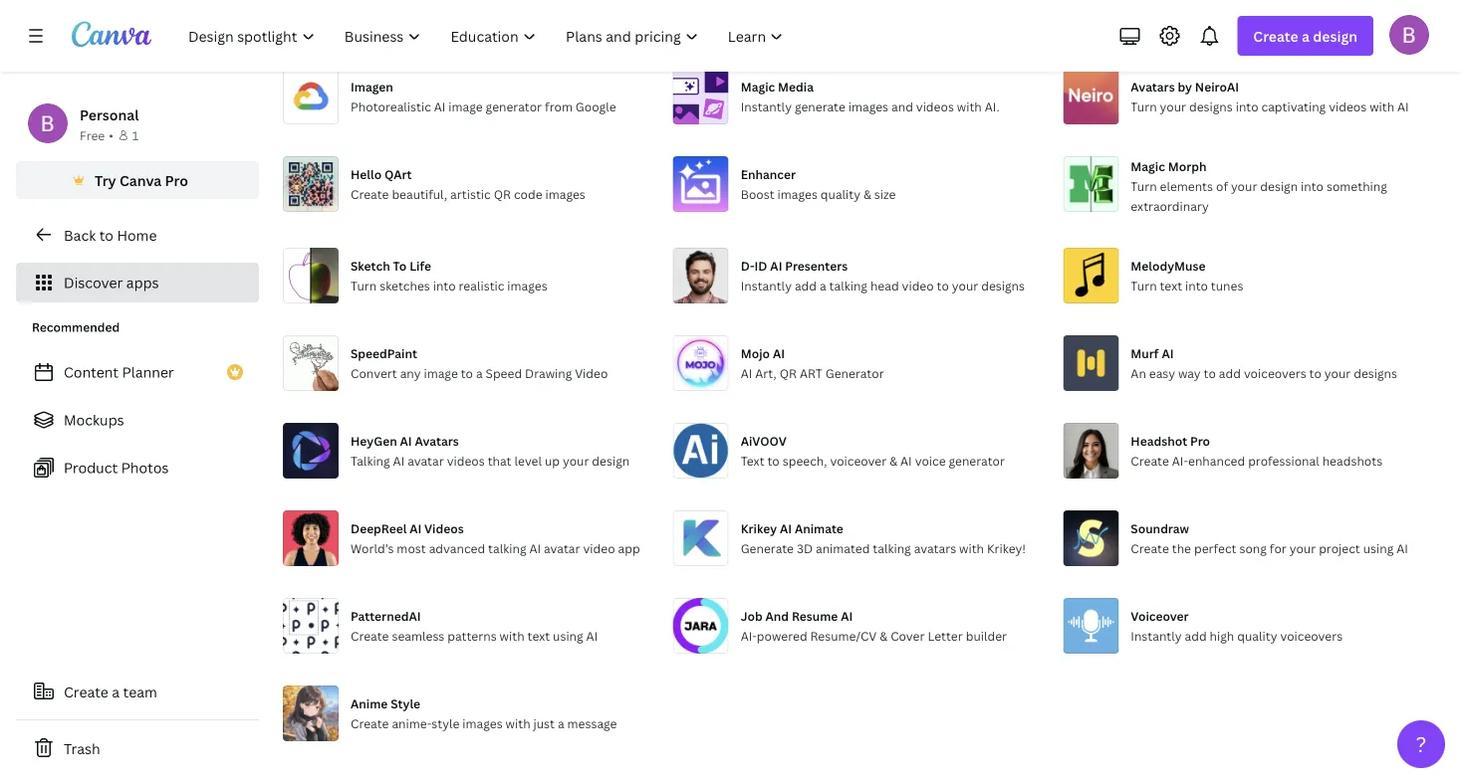 Task type: locate. For each thing, give the bounding box(es) containing it.
ai right krikey
[[780, 520, 792, 537]]

qr
[[494, 186, 511, 202], [780, 365, 797, 381]]

2 horizontal spatial &
[[890, 453, 898, 469]]

1 vertical spatial pro
[[1190, 433, 1210, 449]]

0 horizontal spatial talking
[[488, 540, 526, 557]]

0 vertical spatial qr
[[494, 186, 511, 202]]

home
[[117, 226, 157, 245]]

list containing content planner
[[16, 353, 259, 488]]

ai up resume/cv on the right of page
[[841, 608, 853, 624]]

magic
[[741, 78, 775, 95], [1131, 158, 1165, 174]]

video for app
[[583, 540, 615, 557]]

your right of
[[1231, 178, 1257, 194]]

1 vertical spatial avatar
[[544, 540, 580, 557]]

1 horizontal spatial text
[[1160, 277, 1182, 294]]

top level navigation element
[[175, 16, 800, 56]]

letter
[[928, 628, 963, 644]]

video right head
[[902, 277, 934, 294]]

videos right captivating
[[1329, 98, 1367, 114]]

2 horizontal spatial talking
[[873, 540, 911, 557]]

turn inside the sketch to life turn sketches into realistic images
[[351, 277, 377, 294]]

into left realistic
[[433, 277, 456, 294]]

create down patternedai
[[351, 628, 389, 644]]

pro inside try canva pro button
[[165, 171, 188, 190]]

0 vertical spatial designs
[[1189, 98, 1233, 114]]

videos inside heygen ai avatars talking ai avatar videos that level up your design
[[447, 453, 485, 469]]

images inside anime style create anime-style images with just a message
[[463, 716, 503, 732]]

ai- down job
[[741, 628, 757, 644]]

0 horizontal spatial add
[[795, 277, 817, 294]]

into left something
[[1301, 178, 1324, 194]]

planner
[[122, 363, 174, 382]]

a inside 'speedpaint convert any image to a speed drawing video'
[[476, 365, 483, 381]]

talking left head
[[829, 277, 868, 294]]

1 vertical spatial avatars
[[415, 433, 459, 449]]

create a team button
[[16, 672, 259, 712]]

using inside soundraw create the perfect song for your project using ai
[[1363, 540, 1394, 557]]

videos for magic media instantly generate images and videos with ai.
[[916, 98, 954, 114]]

0 horizontal spatial magic
[[741, 78, 775, 95]]

0 vertical spatial instantly
[[741, 98, 792, 114]]

images right the style
[[463, 716, 503, 732]]

text down melodymuse
[[1160, 277, 1182, 294]]

drawing
[[525, 365, 572, 381]]

media
[[778, 78, 814, 95]]

ai- down headshot
[[1172, 453, 1188, 469]]

ai inside imagen photorealistic ai image generator from google
[[434, 98, 446, 114]]

your down 'by'
[[1160, 98, 1186, 114]]

pro
[[165, 171, 188, 190], [1190, 433, 1210, 449]]

from
[[545, 98, 573, 114]]

list
[[16, 353, 259, 488]]

& left 'cover'
[[880, 628, 888, 644]]

size
[[874, 186, 896, 202]]

avatars
[[914, 540, 956, 557]]

images inside the enhancer boost images quality & size
[[778, 186, 818, 202]]

message
[[567, 716, 617, 732]]

patternedai
[[351, 608, 421, 624]]

ai right photorealistic
[[434, 98, 446, 114]]

into inside the sketch to life turn sketches into realistic images
[[433, 277, 456, 294]]

avatars inside heygen ai avatars talking ai avatar videos that level up your design
[[415, 433, 459, 449]]

a left speed
[[476, 365, 483, 381]]

try canva pro button
[[16, 161, 259, 199]]

0 vertical spatial add
[[795, 277, 817, 294]]

to right back
[[99, 226, 113, 245]]

ai- inside the job and resume ai ai-powered resume/cv & cover letter builder
[[741, 628, 757, 644]]

0 horizontal spatial pro
[[165, 171, 188, 190]]

1 vertical spatial magic
[[1131, 158, 1165, 174]]

talking inside 'deepreel ai videos world's most advanced talking ai avatar video app'
[[488, 540, 526, 557]]

back
[[64, 226, 96, 245]]

0 vertical spatial magic
[[741, 78, 775, 95]]

instantly down voiceover
[[1131, 628, 1182, 644]]

avatars right heygen at the left bottom of page
[[415, 433, 459, 449]]

trash
[[64, 740, 100, 759]]

0 horizontal spatial avatars
[[415, 433, 459, 449]]

images right realistic
[[507, 277, 548, 294]]

a up avatars by neiroai turn your designs into captivating videos with ai on the top right of the page
[[1302, 26, 1310, 45]]

1 vertical spatial qr
[[780, 365, 797, 381]]

1 horizontal spatial generator
[[949, 453, 1005, 469]]

voiceovers
[[1244, 365, 1307, 381], [1280, 628, 1343, 644]]

design inside heygen ai avatars talking ai avatar videos that level up your design
[[592, 453, 630, 469]]

designs inside murf ai an easy way to add voiceovers to your designs
[[1354, 365, 1398, 381]]

0 horizontal spatial quality
[[821, 186, 861, 202]]

ai inside the krikey ai animate generate 3d animated talking avatars with krikey!
[[780, 520, 792, 537]]

1 vertical spatial &
[[890, 453, 898, 469]]

voiceovers inside the voiceover instantly add high quality voiceovers
[[1280, 628, 1343, 644]]

0 vertical spatial &
[[864, 186, 871, 202]]

with inside avatars by neiroai turn your designs into captivating videos with ai
[[1370, 98, 1395, 114]]

0 vertical spatial quality
[[821, 186, 861, 202]]

2 horizontal spatial design
[[1313, 26, 1358, 45]]

magic left morph
[[1131, 158, 1165, 174]]

0 horizontal spatial qr
[[494, 186, 511, 202]]

your right head
[[952, 277, 978, 294]]

your right the up
[[563, 453, 589, 469]]

hello
[[351, 166, 382, 182]]

free •
[[80, 127, 113, 143]]

1 vertical spatial video
[[583, 540, 615, 557]]

& inside the enhancer boost images quality & size
[[864, 186, 871, 202]]

generator right "voice"
[[949, 453, 1005, 469]]

image
[[449, 98, 483, 114], [424, 365, 458, 381]]

your
[[1160, 98, 1186, 114], [1231, 178, 1257, 194], [952, 277, 978, 294], [1325, 365, 1351, 381], [563, 453, 589, 469], [1290, 540, 1316, 557]]

your up headshots at the right
[[1325, 365, 1351, 381]]

create left the team
[[64, 683, 108, 702]]

& right voiceover
[[890, 453, 898, 469]]

quality inside the voiceover instantly add high quality voiceovers
[[1237, 628, 1277, 644]]

text right 'patterns'
[[527, 628, 550, 644]]

to inside the aivoov text to speech, voiceover & ai voice generator
[[767, 453, 780, 469]]

0 horizontal spatial videos
[[447, 453, 485, 469]]

1 vertical spatial instantly
[[741, 277, 792, 294]]

extraordinary
[[1131, 198, 1209, 214]]

murf
[[1131, 345, 1159, 362]]

talking for deepreel ai videos world's most advanced talking ai avatar video app
[[488, 540, 526, 557]]

1 horizontal spatial avatars
[[1131, 78, 1175, 95]]

with right 'patterns'
[[500, 628, 525, 644]]

text
[[1160, 277, 1182, 294], [527, 628, 550, 644]]

videos inside magic media instantly generate images and videos with ai.
[[916, 98, 954, 114]]

qr right art,
[[780, 365, 797, 381]]

cover
[[891, 628, 925, 644]]

1 horizontal spatial magic
[[1131, 158, 1165, 174]]

using up just
[[553, 628, 583, 644]]

2 horizontal spatial add
[[1219, 365, 1241, 381]]

melodymuse
[[1131, 257, 1206, 274]]

create down "hello"
[[351, 186, 389, 202]]

images left and
[[848, 98, 889, 114]]

designs inside the d-id ai presenters instantly add a talking head video to your designs
[[981, 277, 1025, 294]]

0 horizontal spatial &
[[864, 186, 871, 202]]

1 horizontal spatial pro
[[1190, 433, 1210, 449]]

to right text
[[767, 453, 780, 469]]

back to home link
[[16, 215, 259, 255]]

create a design
[[1253, 26, 1358, 45]]

builder
[[966, 628, 1007, 644]]

ai down bob builder image
[[1398, 98, 1409, 114]]

world's
[[351, 540, 394, 557]]

using
[[1363, 540, 1394, 557], [553, 628, 583, 644]]

ai right the advanced
[[529, 540, 541, 557]]

project
[[1319, 540, 1360, 557]]

to inside the d-id ai presenters instantly add a talking head video to your designs
[[937, 277, 949, 294]]

a down presenters
[[820, 277, 826, 294]]

0 vertical spatial ai-
[[1172, 453, 1188, 469]]

2 horizontal spatial videos
[[1329, 98, 1367, 114]]

1 horizontal spatial &
[[880, 628, 888, 644]]

design right of
[[1260, 178, 1298, 194]]

videos left that
[[447, 453, 485, 469]]

0 vertical spatial pro
[[165, 171, 188, 190]]

images inside the sketch to life turn sketches into realistic images
[[507, 277, 548, 294]]

?
[[1416, 731, 1427, 759]]

0 vertical spatial image
[[449, 98, 483, 114]]

aivoov
[[741, 433, 787, 449]]

text
[[741, 453, 765, 469]]

with inside anime style create anime-style images with just a message
[[506, 716, 530, 732]]

videos
[[916, 98, 954, 114], [1329, 98, 1367, 114], [447, 453, 485, 469]]

2 vertical spatial instantly
[[1131, 628, 1182, 644]]

speech,
[[783, 453, 827, 469]]

your inside heygen ai avatars talking ai avatar videos that level up your design
[[563, 453, 589, 469]]

instantly
[[741, 98, 792, 114], [741, 277, 792, 294], [1131, 628, 1182, 644]]

quality left size
[[821, 186, 861, 202]]

1 vertical spatial ai-
[[741, 628, 757, 644]]

ai up message
[[586, 628, 598, 644]]

0 horizontal spatial avatar
[[408, 453, 444, 469]]

add inside the voiceover instantly add high quality voiceovers
[[1185, 628, 1207, 644]]

ai up easy
[[1162, 345, 1174, 362]]

0 horizontal spatial video
[[583, 540, 615, 557]]

with inside magic media instantly generate images and videos with ai.
[[957, 98, 982, 114]]

ai left "voice"
[[900, 453, 912, 469]]

1 horizontal spatial using
[[1363, 540, 1394, 557]]

voiceovers right high
[[1280, 628, 1343, 644]]

to right way
[[1204, 365, 1216, 381]]

create inside button
[[64, 683, 108, 702]]

avatar left app
[[544, 540, 580, 557]]

2 vertical spatial &
[[880, 628, 888, 644]]

0 horizontal spatial using
[[553, 628, 583, 644]]

1 vertical spatial add
[[1219, 365, 1241, 381]]

head
[[870, 277, 899, 294]]

code
[[514, 186, 542, 202]]

into
[[1236, 98, 1259, 114], [1301, 178, 1324, 194], [433, 277, 456, 294], [1185, 277, 1208, 294]]

turn inside magic morph turn elements of your design into something extraordinary
[[1131, 178, 1157, 194]]

a left the team
[[112, 683, 120, 702]]

2 vertical spatial design
[[592, 453, 630, 469]]

ai right project
[[1397, 540, 1408, 557]]

image for to
[[424, 365, 458, 381]]

with left krikey! at the bottom of page
[[959, 540, 984, 557]]

voiceovers up 'headshot pro create ai-enhanced professional headshots'
[[1244, 365, 1307, 381]]

aivoov text to speech, voiceover & ai voice generator
[[741, 433, 1005, 469]]

1 horizontal spatial qr
[[780, 365, 797, 381]]

with left the ai.
[[957, 98, 982, 114]]

a inside the d-id ai presenters instantly add a talking head video to your designs
[[820, 277, 826, 294]]

sketch to life turn sketches into realistic images
[[351, 257, 548, 294]]

ai right talking
[[393, 453, 405, 469]]

0 vertical spatial design
[[1313, 26, 1358, 45]]

1 horizontal spatial add
[[1185, 628, 1207, 644]]

speed
[[486, 365, 522, 381]]

0 vertical spatial voiceovers
[[1244, 365, 1307, 381]]

video for to
[[902, 277, 934, 294]]

headshot pro create ai-enhanced professional headshots
[[1131, 433, 1383, 469]]

1 vertical spatial design
[[1260, 178, 1298, 194]]

0 vertical spatial using
[[1363, 540, 1394, 557]]

0 horizontal spatial designs
[[981, 277, 1025, 294]]

talking inside the d-id ai presenters instantly add a talking head video to your designs
[[829, 277, 868, 294]]

2 vertical spatial add
[[1185, 628, 1207, 644]]

mockups link
[[16, 400, 259, 440]]

with down bob builder image
[[1370, 98, 1395, 114]]

& left size
[[864, 186, 871, 202]]

into left tunes
[[1185, 277, 1208, 294]]

image down top level navigation element
[[449, 98, 483, 114]]

photorealistic
[[351, 98, 431, 114]]

ai
[[434, 98, 446, 114], [1398, 98, 1409, 114], [770, 257, 782, 274], [773, 345, 785, 362], [1162, 345, 1174, 362], [741, 365, 752, 381], [400, 433, 412, 449], [393, 453, 405, 469], [900, 453, 912, 469], [410, 520, 422, 537], [780, 520, 792, 537], [529, 540, 541, 557], [1397, 540, 1408, 557], [841, 608, 853, 624], [586, 628, 598, 644]]

1 horizontal spatial videos
[[916, 98, 954, 114]]

1 vertical spatial quality
[[1237, 628, 1277, 644]]

0 horizontal spatial generator
[[486, 98, 542, 114]]

image inside imagen photorealistic ai image generator from google
[[449, 98, 483, 114]]

images down enhancer at the top right of the page
[[778, 186, 818, 202]]

video inside 'deepreel ai videos world's most advanced talking ai avatar video app'
[[583, 540, 615, 557]]

0 vertical spatial text
[[1160, 277, 1182, 294]]

2 vertical spatial designs
[[1354, 365, 1398, 381]]

1 horizontal spatial design
[[1260, 178, 1298, 194]]

design right the up
[[592, 453, 630, 469]]

1 horizontal spatial ai-
[[1172, 453, 1188, 469]]

ai inside the aivoov text to speech, voiceover & ai voice generator
[[900, 453, 912, 469]]

1 vertical spatial voiceovers
[[1280, 628, 1343, 644]]

1 vertical spatial text
[[527, 628, 550, 644]]

a
[[1302, 26, 1310, 45], [820, 277, 826, 294], [476, 365, 483, 381], [112, 683, 120, 702], [558, 716, 564, 732]]

that
[[488, 453, 512, 469]]

content planner link
[[16, 353, 259, 392]]

add down presenters
[[795, 277, 817, 294]]

instantly down media
[[741, 98, 792, 114]]

turn inside melodymuse turn text into tunes
[[1131, 277, 1157, 294]]

anime style create anime-style images with just a message
[[351, 696, 617, 732]]

style
[[432, 716, 460, 732]]

ai inside patternedai create seamless patterns with text using ai
[[586, 628, 598, 644]]

using inside patternedai create seamless patterns with text using ai
[[553, 628, 583, 644]]

quality right high
[[1237, 628, 1277, 644]]

1 vertical spatial image
[[424, 365, 458, 381]]

pro right canva
[[165, 171, 188, 190]]

with
[[957, 98, 982, 114], [1370, 98, 1395, 114], [959, 540, 984, 557], [500, 628, 525, 644], [506, 716, 530, 732]]

& inside the aivoov text to speech, voiceover & ai voice generator
[[890, 453, 898, 469]]

create down soundraw
[[1131, 540, 1169, 557]]

deepreel ai videos world's most advanced talking ai avatar video app
[[351, 520, 640, 557]]

resume
[[792, 608, 838, 624]]

ai right id
[[770, 257, 782, 274]]

add right way
[[1219, 365, 1241, 381]]

design left bob builder image
[[1313, 26, 1358, 45]]

images right code
[[545, 186, 586, 202]]

0 horizontal spatial ai-
[[741, 628, 757, 644]]

pro up enhanced
[[1190, 433, 1210, 449]]

to left speed
[[461, 365, 473, 381]]

to up professional
[[1309, 365, 1322, 381]]

personal
[[80, 105, 139, 124]]

designs inside avatars by neiroai turn your designs into captivating videos with ai
[[1189, 98, 1233, 114]]

0 horizontal spatial design
[[592, 453, 630, 469]]

image right any
[[424, 365, 458, 381]]

1 vertical spatial using
[[553, 628, 583, 644]]

magic left media
[[741, 78, 775, 95]]

avatar right talking
[[408, 453, 444, 469]]

your inside murf ai an easy way to add voiceovers to your designs
[[1325, 365, 1351, 381]]

a inside button
[[112, 683, 120, 702]]

an
[[1131, 365, 1146, 381]]

video inside the d-id ai presenters instantly add a talking head video to your designs
[[902, 277, 934, 294]]

deepreel
[[351, 520, 407, 537]]

1 horizontal spatial video
[[902, 277, 934, 294]]

into inside melodymuse turn text into tunes
[[1185, 277, 1208, 294]]

0 vertical spatial avatars
[[1131, 78, 1175, 95]]

1 horizontal spatial talking
[[829, 277, 868, 294]]

magic inside magic morph turn elements of your design into something extraordinary
[[1131, 158, 1165, 174]]

a right just
[[558, 716, 564, 732]]

1 horizontal spatial quality
[[1237, 628, 1277, 644]]

qr left code
[[494, 186, 511, 202]]

video left app
[[583, 540, 615, 557]]

to inside 'speedpaint convert any image to a speed drawing video'
[[461, 365, 473, 381]]

talking right the advanced
[[488, 540, 526, 557]]

ai inside the d-id ai presenters instantly add a talking head video to your designs
[[770, 257, 782, 274]]

ai inside the job and resume ai ai-powered resume/cv & cover letter builder
[[841, 608, 853, 624]]

easy
[[1149, 365, 1175, 381]]

text inside patternedai create seamless patterns with text using ai
[[527, 628, 550, 644]]

1 vertical spatial generator
[[949, 453, 1005, 469]]

qr inside mojo ai ai art, qr art generator
[[780, 365, 797, 381]]

krikey
[[741, 520, 777, 537]]

recommended
[[32, 319, 120, 336]]

voice
[[915, 453, 946, 469]]

instantly inside the d-id ai presenters instantly add a talking head video to your designs
[[741, 277, 792, 294]]

2 horizontal spatial designs
[[1354, 365, 1398, 381]]

0 vertical spatial avatar
[[408, 453, 444, 469]]

a inside dropdown button
[[1302, 26, 1310, 45]]

with inside the krikey ai animate generate 3d animated talking avatars with krikey!
[[959, 540, 984, 557]]

1 vertical spatial designs
[[981, 277, 1025, 294]]

to right head
[[937, 277, 949, 294]]

magic for turn
[[1131, 158, 1165, 174]]

avatars left 'by'
[[1131, 78, 1175, 95]]

soundraw
[[1131, 520, 1189, 537]]

art
[[800, 365, 823, 381]]

by
[[1178, 78, 1192, 95]]

into down neiroai
[[1236, 98, 1259, 114]]

to inside back to home link
[[99, 226, 113, 245]]

0 horizontal spatial text
[[527, 628, 550, 644]]

videos right and
[[916, 98, 954, 114]]

your right for
[[1290, 540, 1316, 557]]

mockups
[[64, 411, 124, 430]]

1 horizontal spatial avatar
[[544, 540, 580, 557]]

generator inside imagen photorealistic ai image generator from google
[[486, 98, 542, 114]]

headshot
[[1131, 433, 1187, 449]]

talking inside the krikey ai animate generate 3d animated talking avatars with krikey!
[[873, 540, 911, 557]]

your inside the d-id ai presenters instantly add a talking head video to your designs
[[952, 277, 978, 294]]

images inside hello qart create beautiful, artistic qr code images
[[545, 186, 586, 202]]

with left just
[[506, 716, 530, 732]]

create down anime at the left bottom of page
[[351, 716, 389, 732]]

instantly down id
[[741, 277, 792, 294]]

art,
[[755, 365, 777, 381]]

app
[[618, 540, 640, 557]]

1 horizontal spatial designs
[[1189, 98, 1233, 114]]

&
[[864, 186, 871, 202], [890, 453, 898, 469], [880, 628, 888, 644]]

ai up most
[[410, 520, 422, 537]]

0 vertical spatial generator
[[486, 98, 542, 114]]

? button
[[1397, 721, 1445, 769]]

0 vertical spatial video
[[902, 277, 934, 294]]

create
[[1253, 26, 1299, 45], [351, 186, 389, 202], [1131, 453, 1169, 469], [1131, 540, 1169, 557], [351, 628, 389, 644], [64, 683, 108, 702], [351, 716, 389, 732]]

magic inside magic media instantly generate images and videos with ai.
[[741, 78, 775, 95]]

add
[[795, 277, 817, 294], [1219, 365, 1241, 381], [1185, 628, 1207, 644]]

sketches
[[380, 277, 430, 294]]

using right project
[[1363, 540, 1394, 557]]

create down headshot
[[1131, 453, 1169, 469]]

product photos
[[64, 459, 169, 478]]

image inside 'speedpaint convert any image to a speed drawing video'
[[424, 365, 458, 381]]

krikey ai animate generate 3d animated talking avatars with krikey!
[[741, 520, 1026, 557]]

add left high
[[1185, 628, 1207, 644]]

create up avatars by neiroai turn your designs into captivating videos with ai on the top right of the page
[[1253, 26, 1299, 45]]

generator left from
[[486, 98, 542, 114]]

talking left avatars
[[873, 540, 911, 557]]

animated
[[816, 540, 870, 557]]



Task type: describe. For each thing, give the bounding box(es) containing it.
morph
[[1168, 158, 1207, 174]]

magic morph turn elements of your design into something extraordinary
[[1131, 158, 1387, 214]]

advanced
[[429, 540, 485, 557]]

speedpaint
[[351, 345, 417, 362]]

image for generator
[[449, 98, 483, 114]]

powered
[[757, 628, 807, 644]]

text inside melodymuse turn text into tunes
[[1160, 277, 1182, 294]]

generate
[[795, 98, 846, 114]]

free
[[80, 127, 105, 143]]

create inside anime style create anime-style images with just a message
[[351, 716, 389, 732]]

patterns
[[447, 628, 497, 644]]

presenters
[[785, 257, 848, 274]]

create inside patternedai create seamless patterns with text using ai
[[351, 628, 389, 644]]

qr inside hello qart create beautiful, artistic qr code images
[[494, 186, 511, 202]]

enhanced
[[1188, 453, 1245, 469]]

imagen photorealistic ai image generator from google
[[351, 78, 616, 114]]

perfect
[[1194, 540, 1237, 557]]

anime
[[351, 696, 388, 712]]

videos
[[424, 520, 464, 537]]

a inside anime style create anime-style images with just a message
[[558, 716, 564, 732]]

just
[[533, 716, 555, 732]]

avatars inside avatars by neiroai turn your designs into captivating videos with ai
[[1131, 78, 1175, 95]]

•
[[109, 127, 113, 143]]

design inside dropdown button
[[1313, 26, 1358, 45]]

qart
[[384, 166, 412, 182]]

ai inside soundraw create the perfect song for your project using ai
[[1397, 540, 1408, 557]]

song
[[1240, 540, 1267, 557]]

create a design button
[[1237, 16, 1374, 56]]

murf ai an easy way to add voiceovers to your designs
[[1131, 345, 1398, 381]]

neiroai
[[1195, 78, 1239, 95]]

d-
[[741, 257, 755, 274]]

ai left art,
[[741, 365, 752, 381]]

videos for heygen ai avatars talking ai avatar videos that level up your design
[[447, 453, 485, 469]]

team
[[123, 683, 157, 702]]

avatars by neiroai turn your designs into captivating videos with ai
[[1131, 78, 1409, 114]]

try
[[95, 171, 116, 190]]

headshots
[[1322, 453, 1383, 469]]

mojo ai ai art, qr art generator
[[741, 345, 884, 381]]

resume/cv
[[810, 628, 877, 644]]

trash link
[[16, 729, 259, 769]]

style
[[391, 696, 420, 712]]

ai right heygen at the left bottom of page
[[400, 433, 412, 449]]

your inside soundraw create the perfect song for your project using ai
[[1290, 540, 1316, 557]]

heygen
[[351, 433, 397, 449]]

voiceovers inside murf ai an easy way to add voiceovers to your designs
[[1244, 365, 1307, 381]]

pro inside 'headshot pro create ai-enhanced professional headshots'
[[1190, 433, 1210, 449]]

mojo
[[741, 345, 770, 362]]

create a team
[[64, 683, 157, 702]]

google
[[576, 98, 616, 114]]

boost
[[741, 186, 775, 202]]

turn inside avatars by neiroai turn your designs into captivating videos with ai
[[1131, 98, 1157, 114]]

job
[[741, 608, 763, 624]]

heygen ai avatars talking ai avatar videos that level up your design
[[351, 433, 630, 469]]

canva
[[120, 171, 162, 190]]

job and resume ai ai-powered resume/cv & cover letter builder
[[741, 608, 1007, 644]]

avatar inside 'deepreel ai videos world's most advanced talking ai avatar video app'
[[544, 540, 580, 557]]

your inside avatars by neiroai turn your designs into captivating videos with ai
[[1160, 98, 1186, 114]]

ai inside avatars by neiroai turn your designs into captivating videos with ai
[[1398, 98, 1409, 114]]

melodymuse turn text into tunes
[[1131, 257, 1244, 294]]

generator inside the aivoov text to speech, voiceover & ai voice generator
[[949, 453, 1005, 469]]

high
[[1210, 628, 1234, 644]]

video
[[575, 365, 608, 381]]

imagen
[[351, 78, 393, 95]]

bob builder image
[[1390, 15, 1429, 55]]

level
[[514, 453, 542, 469]]

into inside avatars by neiroai turn your designs into captivating videos with ai
[[1236, 98, 1259, 114]]

way
[[1178, 365, 1201, 381]]

seamless
[[392, 628, 445, 644]]

beautiful,
[[392, 186, 447, 202]]

most
[[397, 540, 426, 557]]

hello qart create beautiful, artistic qr code images
[[351, 166, 586, 202]]

sketch
[[351, 257, 390, 274]]

product photos link
[[16, 448, 259, 488]]

quality inside the enhancer boost images quality & size
[[821, 186, 861, 202]]

images inside magic media instantly generate images and videos with ai.
[[848, 98, 889, 114]]

videos inside avatars by neiroai turn your designs into captivating videos with ai
[[1329, 98, 1367, 114]]

ai right mojo
[[773, 345, 785, 362]]

talking for krikey ai animate generate 3d animated talking avatars with krikey!
[[873, 540, 911, 557]]

discover
[[64, 273, 123, 292]]

& inside the job and resume ai ai-powered resume/cv & cover letter builder
[[880, 628, 888, 644]]

create inside 'headshot pro create ai-enhanced professional headshots'
[[1131, 453, 1169, 469]]

instantly inside the voiceover instantly add high quality voiceovers
[[1131, 628, 1182, 644]]

any
[[400, 365, 421, 381]]

d-id ai presenters instantly add a talking head video to your designs
[[741, 257, 1025, 294]]

1
[[132, 127, 139, 143]]

animate
[[795, 520, 843, 537]]

avatar inside heygen ai avatars talking ai avatar videos that level up your design
[[408, 453, 444, 469]]

create inside hello qart create beautiful, artistic qr code images
[[351, 186, 389, 202]]

design inside magic morph turn elements of your design into something extraordinary
[[1260, 178, 1298, 194]]

your inside magic morph turn elements of your design into something extraordinary
[[1231, 178, 1257, 194]]

instantly inside magic media instantly generate images and videos with ai.
[[741, 98, 792, 114]]

and
[[766, 608, 789, 624]]

create inside dropdown button
[[1253, 26, 1299, 45]]

to
[[393, 257, 407, 274]]

create inside soundraw create the perfect song for your project using ai
[[1131, 540, 1169, 557]]

magic for instantly
[[741, 78, 775, 95]]

ai- inside 'headshot pro create ai-enhanced professional headshots'
[[1172, 453, 1188, 469]]

patternedai create seamless patterns with text using ai
[[351, 608, 598, 644]]

speedpaint convert any image to a speed drawing video
[[351, 345, 608, 381]]

and
[[891, 98, 913, 114]]

add inside the d-id ai presenters instantly add a talking head video to your designs
[[795, 277, 817, 294]]

life
[[410, 257, 431, 274]]

add inside murf ai an easy way to add voiceovers to your designs
[[1219, 365, 1241, 381]]

content planner
[[64, 363, 174, 382]]

content
[[64, 363, 119, 382]]

into inside magic morph turn elements of your design into something extraordinary
[[1301, 178, 1324, 194]]

generate
[[741, 540, 794, 557]]

with inside patternedai create seamless patterns with text using ai
[[500, 628, 525, 644]]

professional
[[1248, 453, 1320, 469]]

realistic
[[459, 277, 504, 294]]

ai inside murf ai an easy way to add voiceovers to your designs
[[1162, 345, 1174, 362]]

for
[[1270, 540, 1287, 557]]



Task type: vqa. For each thing, say whether or not it's contained in the screenshot.
the Business 'menu'
no



